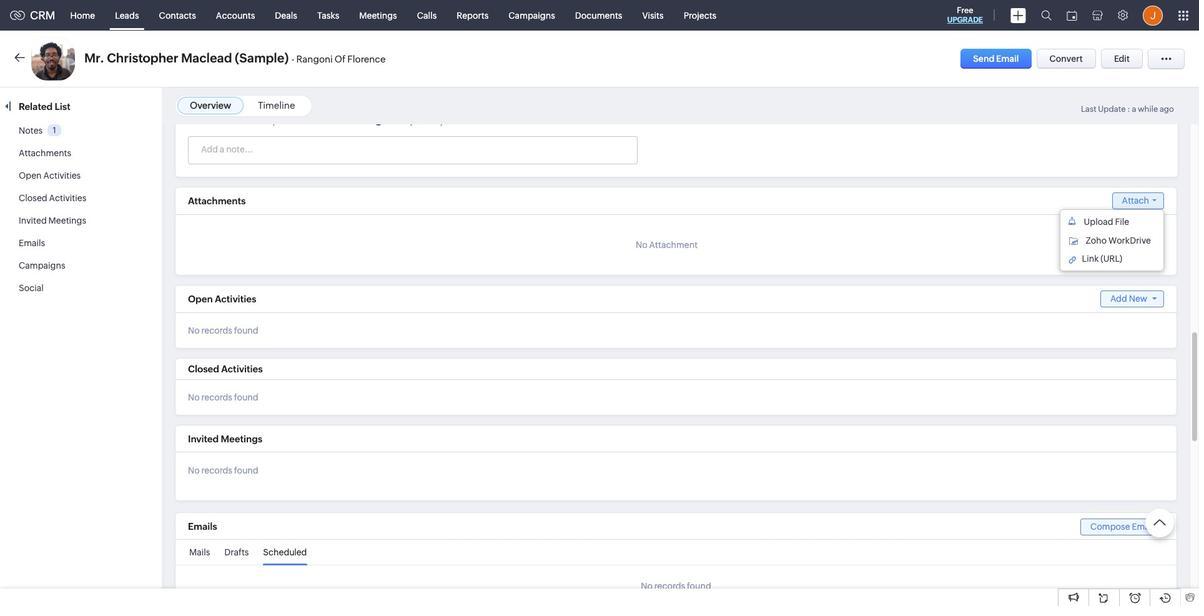 Task type: vqa. For each thing, say whether or not it's contained in the screenshot.
"Site"
no



Task type: locate. For each thing, give the bounding box(es) containing it.
search element
[[1034, 0, 1060, 31]]

0 vertical spatial add
[[323, 117, 339, 126]]

(sample) left now in the left top of the page
[[326, 117, 360, 126]]

1 vertical spatial email
[[1133, 522, 1155, 532]]

notes
[[19, 126, 43, 136]]

email right compose
[[1133, 522, 1155, 532]]

notes link
[[19, 126, 43, 136]]

0 horizontal spatial add
[[323, 117, 339, 126]]

-
[[292, 54, 295, 64], [240, 117, 242, 126]]

open
[[19, 171, 42, 181], [188, 294, 213, 304]]

0 horizontal spatial •
[[314, 117, 317, 126]]

1 vertical spatial attachments
[[188, 196, 246, 206]]

send email
[[974, 54, 1020, 64]]

1 vertical spatial campaigns
[[19, 261, 65, 271]]

1 vertical spatial emails
[[188, 521, 217, 532]]

- right lead
[[240, 117, 242, 126]]

free
[[958, 6, 974, 15]]

0 horizontal spatial emails
[[19, 238, 45, 248]]

1 horizontal spatial -
[[292, 54, 295, 64]]

christopher down timeline on the top
[[245, 117, 291, 126]]

1 vertical spatial christopher
[[245, 117, 291, 126]]

workdrive
[[1109, 236, 1152, 246]]

0 vertical spatial attachments
[[19, 148, 71, 158]]

0 vertical spatial (sample)
[[235, 51, 289, 65]]

1 horizontal spatial invited
[[188, 434, 219, 444]]

0 vertical spatial closed
[[19, 193, 47, 203]]

1 vertical spatial open activities
[[188, 294, 256, 304]]

activities
[[43, 171, 81, 181], [49, 193, 86, 203], [215, 294, 256, 304], [221, 364, 263, 374]]

1 vertical spatial meetings
[[48, 216, 86, 226]]

2 • from the left
[[365, 117, 368, 126]]

add new
[[1111, 294, 1148, 304]]

attach
[[1123, 196, 1150, 206]]

closed
[[19, 193, 47, 203], [188, 364, 219, 374]]

compose email
[[1091, 522, 1155, 532]]

1 vertical spatial closed
[[188, 364, 219, 374]]

0 horizontal spatial attachments
[[19, 148, 71, 158]]

1 horizontal spatial closed
[[188, 364, 219, 374]]

meetings link
[[350, 0, 407, 30]]

1 vertical spatial maclead
[[292, 117, 324, 126]]

no records found
[[188, 326, 259, 336], [188, 392, 259, 402], [188, 466, 259, 476], [641, 581, 712, 591]]

maclead down timeline on the top
[[292, 117, 324, 126]]

0 vertical spatial open
[[19, 171, 42, 181]]

edit
[[1115, 54, 1131, 64]]

christopher down the leads 'link'
[[107, 51, 178, 65]]

add left "note"
[[323, 117, 339, 126]]

0 horizontal spatial email
[[997, 54, 1020, 64]]

mr.
[[84, 51, 104, 65]]

0 vertical spatial invited
[[19, 216, 47, 226]]

(sample) down deals
[[235, 51, 289, 65]]

add note link
[[323, 116, 359, 128]]

1 horizontal spatial (sample)
[[326, 117, 360, 126]]

1 horizontal spatial closed activities
[[188, 364, 263, 374]]

calls
[[417, 10, 437, 20]]

campaigns down emails link
[[19, 261, 65, 271]]

file
[[1116, 217, 1130, 227]]

0 horizontal spatial christopher
[[107, 51, 178, 65]]

0 vertical spatial christopher
[[107, 51, 178, 65]]

social link
[[19, 283, 44, 293]]

profile image
[[1144, 5, 1164, 25]]

campaigns
[[509, 10, 555, 20], [19, 261, 65, 271]]

add
[[323, 117, 339, 126], [1111, 294, 1128, 304]]

mr. christopher maclead (sample) - rangoni of florence
[[84, 51, 386, 65]]

(sample)
[[235, 51, 289, 65], [326, 117, 360, 126]]

0 vertical spatial open activities
[[19, 171, 81, 181]]

• right "note"
[[365, 117, 368, 126]]

ago
[[1160, 104, 1175, 114]]

0 horizontal spatial (sample)
[[235, 51, 289, 65]]

timeline
[[258, 100, 295, 111]]

maclead
[[181, 51, 232, 65], [292, 117, 324, 126]]

email right the send
[[997, 54, 1020, 64]]

0 horizontal spatial invited
[[19, 216, 47, 226]]

0 vertical spatial campaigns link
[[499, 0, 565, 30]]

campaigns link down emails link
[[19, 261, 65, 271]]

1 horizontal spatial meetings
[[221, 434, 263, 444]]

calls link
[[407, 0, 447, 30]]

create menu element
[[1004, 0, 1034, 30]]

invited
[[19, 216, 47, 226], [188, 434, 219, 444]]

projects
[[684, 10, 717, 20]]

accounts
[[216, 10, 255, 20]]

campaigns right reports
[[509, 10, 555, 20]]

0 vertical spatial invited meetings
[[19, 216, 86, 226]]

1 horizontal spatial invited meetings
[[188, 434, 263, 444]]

invited meetings
[[19, 216, 86, 226], [188, 434, 263, 444]]

1 horizontal spatial add
[[1111, 294, 1128, 304]]

visits link
[[633, 0, 674, 30]]

jeremy
[[417, 117, 444, 126]]

search image
[[1042, 10, 1052, 21]]

1 horizontal spatial maclead
[[292, 117, 324, 126]]

email inside button
[[997, 54, 1020, 64]]

0 horizontal spatial closed activities
[[19, 193, 86, 203]]

emails down invited meetings link on the left top of the page
[[19, 238, 45, 248]]

0 horizontal spatial campaigns
[[19, 261, 65, 271]]

• left add note link at the left top
[[314, 117, 317, 126]]

accounts link
[[206, 0, 265, 30]]

1 horizontal spatial emails
[[188, 521, 217, 532]]

convert button
[[1037, 49, 1097, 69]]

0 vertical spatial closed activities
[[19, 193, 86, 203]]

1 vertical spatial open
[[188, 294, 213, 304]]

closed activities
[[19, 193, 86, 203], [188, 364, 263, 374]]

0 horizontal spatial campaigns link
[[19, 261, 65, 271]]

0 vertical spatial email
[[997, 54, 1020, 64]]

campaigns link right reports
[[499, 0, 565, 30]]

0 horizontal spatial -
[[240, 117, 242, 126]]

contacts
[[159, 10, 196, 20]]

add left new
[[1111, 294, 1128, 304]]

1 horizontal spatial open activities
[[188, 294, 256, 304]]

1 vertical spatial invited meetings
[[188, 434, 263, 444]]

email
[[997, 54, 1020, 64], [1133, 522, 1155, 532]]

christopher
[[107, 51, 178, 65], [245, 117, 291, 126]]

related
[[19, 101, 53, 112]]

1 vertical spatial campaigns link
[[19, 261, 65, 271]]

create menu image
[[1011, 8, 1027, 23]]

records
[[202, 326, 232, 336], [202, 392, 232, 402], [202, 466, 232, 476], [655, 581, 686, 591]]

of
[[335, 54, 346, 64]]

maclead up overview
[[181, 51, 232, 65]]

link (url)
[[1083, 254, 1123, 264]]

0 vertical spatial campaigns
[[509, 10, 555, 20]]

0 horizontal spatial invited meetings
[[19, 216, 86, 226]]

tasks link
[[307, 0, 350, 30]]

1 horizontal spatial email
[[1133, 522, 1155, 532]]

link
[[1083, 254, 1100, 264]]

0 horizontal spatial open
[[19, 171, 42, 181]]

scheduled
[[263, 547, 307, 557]]

attachments
[[19, 148, 71, 158], [188, 196, 246, 206]]

0 vertical spatial -
[[292, 54, 295, 64]]

update
[[1099, 104, 1127, 114]]

open activities
[[19, 171, 81, 181], [188, 294, 256, 304]]

1 horizontal spatial campaigns link
[[499, 0, 565, 30]]

attach link
[[1113, 192, 1165, 209]]

0 vertical spatial meetings
[[360, 10, 397, 20]]

1 vertical spatial (sample)
[[326, 117, 360, 126]]

- left rangoni
[[292, 54, 295, 64]]

emails up mails
[[188, 521, 217, 532]]

timeline link
[[258, 100, 295, 111]]

0 horizontal spatial meetings
[[48, 216, 86, 226]]

0 horizontal spatial maclead
[[181, 51, 232, 65]]

meetings
[[360, 10, 397, 20], [48, 216, 86, 226], [221, 434, 263, 444]]

zoho workdrive
[[1087, 236, 1152, 246]]

1 horizontal spatial •
[[365, 117, 368, 126]]

• add note •
[[314, 117, 368, 126]]

projects link
[[674, 0, 727, 30]]

new
[[1130, 294, 1148, 304]]

0 horizontal spatial open activities
[[19, 171, 81, 181]]

drafts
[[225, 547, 249, 557]]

found
[[234, 326, 259, 336], [234, 392, 259, 402], [234, 466, 259, 476], [687, 581, 712, 591]]



Task type: describe. For each thing, give the bounding box(es) containing it.
crm
[[30, 9, 55, 22]]

rangoni
[[297, 54, 333, 64]]

open activities link
[[19, 171, 81, 181]]

2 horizontal spatial meetings
[[360, 10, 397, 20]]

0 horizontal spatial closed
[[19, 193, 47, 203]]

:
[[1128, 104, 1131, 114]]

related list
[[19, 101, 73, 112]]

zoho
[[1087, 236, 1108, 246]]

tasks
[[317, 10, 340, 20]]

social
[[19, 283, 44, 293]]

no for mails
[[641, 581, 653, 591]]

1 • from the left
[[314, 117, 317, 126]]

convert
[[1050, 54, 1084, 64]]

upgrade
[[948, 16, 984, 24]]

while
[[1139, 104, 1159, 114]]

overview link
[[190, 100, 231, 111]]

deals
[[275, 10, 297, 20]]

email for compose email
[[1133, 522, 1155, 532]]

overview
[[190, 100, 231, 111]]

1
[[53, 126, 56, 135]]

miller
[[446, 117, 467, 126]]

note
[[341, 117, 359, 126]]

no for attachments
[[636, 240, 648, 250]]

crm link
[[10, 9, 55, 22]]

calendar image
[[1067, 10, 1078, 20]]

send email button
[[961, 49, 1032, 69]]

attachment
[[650, 240, 698, 250]]

by jeremy miller
[[405, 117, 467, 126]]

visits
[[643, 10, 664, 20]]

no attachment
[[636, 240, 698, 250]]

leads
[[115, 10, 139, 20]]

1 horizontal spatial open
[[188, 294, 213, 304]]

invited meetings link
[[19, 216, 86, 226]]

last update : a while ago
[[1082, 104, 1175, 114]]

email for send email
[[997, 54, 1020, 64]]

documents link
[[565, 0, 633, 30]]

send
[[974, 54, 995, 64]]

christopher maclead (sample) link
[[245, 116, 360, 128]]

no for open activities
[[188, 326, 200, 336]]

lead - christopher maclead (sample)
[[218, 117, 360, 126]]

compose
[[1091, 522, 1131, 532]]

lead
[[218, 117, 237, 126]]

edit button
[[1102, 49, 1144, 69]]

by
[[405, 117, 414, 126]]

contacts link
[[149, 0, 206, 30]]

attachments link
[[19, 148, 71, 158]]

closed activities link
[[19, 193, 86, 203]]

profile element
[[1136, 0, 1171, 30]]

Add a note... field
[[189, 143, 637, 156]]

florence
[[348, 54, 386, 64]]

- inside mr. christopher maclead (sample) - rangoni of florence
[[292, 54, 295, 64]]

1 vertical spatial closed activities
[[188, 364, 263, 374]]

documents
[[575, 10, 623, 20]]

1 vertical spatial add
[[1111, 294, 1128, 304]]

1 horizontal spatial attachments
[[188, 196, 246, 206]]

1 horizontal spatial christopher
[[245, 117, 291, 126]]

a
[[1133, 104, 1137, 114]]

upload file
[[1085, 217, 1130, 227]]

2 vertical spatial meetings
[[221, 434, 263, 444]]

leads link
[[105, 0, 149, 30]]

0 vertical spatial emails
[[19, 238, 45, 248]]

mails
[[189, 547, 210, 557]]

free upgrade
[[948, 6, 984, 24]]

(url)
[[1101, 254, 1123, 264]]

deals link
[[265, 0, 307, 30]]

reports
[[457, 10, 489, 20]]

0 vertical spatial maclead
[[181, 51, 232, 65]]

upload
[[1085, 217, 1114, 227]]

now
[[385, 117, 402, 126]]

1 horizontal spatial campaigns
[[509, 10, 555, 20]]

home link
[[60, 0, 105, 30]]

last
[[1082, 104, 1097, 114]]

home
[[70, 10, 95, 20]]

emails link
[[19, 238, 45, 248]]

1 vertical spatial -
[[240, 117, 242, 126]]

reports link
[[447, 0, 499, 30]]

list
[[55, 101, 70, 112]]

1 vertical spatial invited
[[188, 434, 219, 444]]



